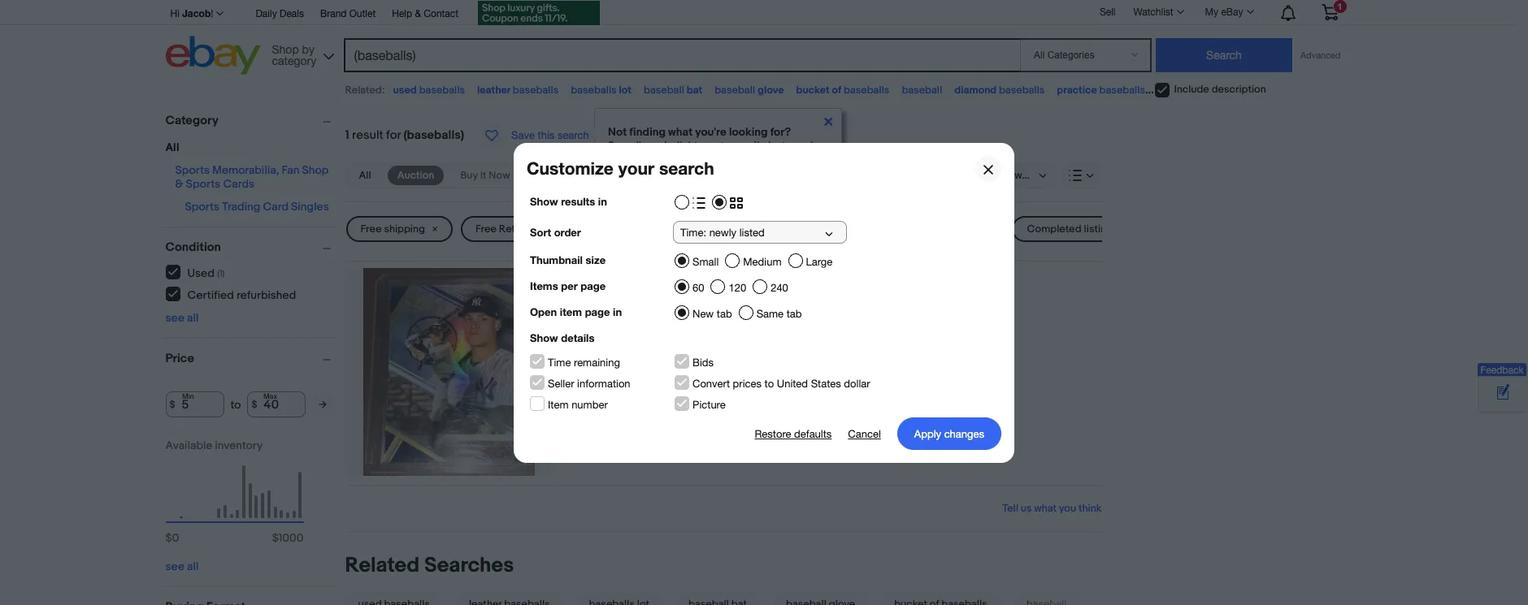 Task type: locate. For each thing, give the bounding box(es) containing it.
customize your search
[[527, 158, 714, 178]]

topps
[[598, 281, 637, 298]]

see all down 0 in the bottom of the page
[[165, 560, 199, 574]]

1 vertical spatial to
[[765, 378, 774, 390]]

1 vertical spatial see all button
[[165, 560, 199, 574]]

this right like at bottom left
[[635, 440, 656, 455]]

class
[[712, 281, 748, 298]]

1 result for (baseballs)
[[345, 128, 464, 143]]

0 horizontal spatial &
[[175, 177, 183, 191]]

2 baseball from the left
[[715, 84, 755, 97]]

ebay right my
[[1222, 7, 1244, 18]]

5 baseballs from the left
[[999, 84, 1045, 97]]

1 see from the top
[[165, 311, 185, 325]]

4 baseballs from the left
[[844, 84, 890, 97]]

buy
[[461, 169, 478, 182]]

1 horizontal spatial ebay
[[1222, 7, 1244, 18]]

1 vertical spatial see all
[[165, 560, 199, 574]]

auction
[[397, 169, 435, 182]]

banner
[[165, 0, 1351, 79]]

1 horizontal spatial baseball
[[715, 84, 755, 97]]

& left cards
[[175, 177, 183, 191]]

daily deals link
[[256, 6, 304, 24]]

tab
[[717, 308, 732, 320], [787, 308, 802, 320]]

your inside dialog
[[619, 158, 655, 178]]

shipping down auction selected text box
[[384, 223, 425, 236]]

certified down used (1)
[[187, 288, 234, 302]]

certified refurbished down (1)
[[187, 288, 296, 302]]

baseball left bat
[[644, 84, 684, 97]]

trading
[[222, 200, 260, 214]]

0 vertical spatial see all
[[165, 311, 199, 325]]

what inside 'not finding what you're looking for? save (baseballs) to get e-mail alerts and updates on your ebay feed.'
[[668, 125, 693, 139]]

0 horizontal spatial this
[[538, 129, 555, 141]]

shipping up returns
[[594, 372, 642, 387]]

shipping inside 1 bid free shipping free returns authenticity guarantee
[[594, 372, 642, 387]]

1 horizontal spatial what
[[1035, 503, 1057, 516]]

2021 topps gold label class 2 blue #43 aaron judge /99 heading
[[566, 281, 929, 298]]

tooltip containing not finding what you're looking for?
[[594, 108, 842, 184]]

0 vertical spatial ebay
[[1222, 7, 1244, 18]]

1 vertical spatial certified
[[187, 288, 234, 302]]

to right minimum value $5 text field
[[231, 398, 241, 412]]

1 horizontal spatial search
[[659, 158, 714, 178]]

advanced link
[[1293, 39, 1349, 72]]

1 bid free shipping free returns authenticity guarantee
[[566, 355, 712, 421]]

seller
[[548, 378, 574, 390]]

lot
[[619, 84, 632, 97]]

search up customize
[[558, 129, 589, 141]]

0 horizontal spatial all
[[165, 141, 179, 154]]

1 vertical spatial what
[[1035, 503, 1057, 516]]

items
[[530, 279, 558, 292]]

$ 1000
[[272, 532, 304, 546]]

2 horizontal spatial baseball
[[902, 84, 943, 97]]

2 see all from the top
[[165, 560, 199, 574]]

1 vertical spatial sell
[[566, 440, 587, 455]]

1 horizontal spatial certified refurbished
[[788, 223, 889, 236]]

0 horizontal spatial sell
[[566, 440, 587, 455]]

show
[[530, 195, 558, 208], [530, 331, 558, 344]]

0 vertical spatial page
[[581, 279, 606, 292]]

tooltip
[[594, 108, 842, 184]]

size
[[586, 253, 606, 266]]

0 horizontal spatial 1
[[345, 128, 349, 143]]

all down category
[[165, 141, 179, 154]]

tab right new
[[717, 308, 732, 320]]

show down open
[[530, 331, 558, 344]]

practice
[[1057, 84, 1097, 97]]

1 vertical spatial certified refurbished link
[[165, 287, 297, 302]]

aaron
[[822, 281, 859, 298]]

0 horizontal spatial shipping
[[384, 223, 425, 236]]

0 vertical spatial see
[[165, 311, 185, 325]]

0 horizontal spatial tab
[[717, 308, 732, 320]]

all link
[[349, 166, 381, 185]]

in down 'topps'
[[613, 305, 622, 318]]

& inside help & contact link
[[415, 8, 421, 20]]

2 tab from the left
[[787, 308, 802, 320]]

1 inside 1 bid free shipping free returns authenticity guarantee
[[566, 355, 570, 370]]

tell us what you think
[[1003, 503, 1102, 516]]

certified refurbished link
[[774, 216, 916, 242], [165, 287, 297, 302]]

2 all from the top
[[187, 560, 199, 574]]

sell left the one
[[566, 440, 587, 455]]

7 baseballs from the left
[[1200, 84, 1246, 97]]

baseballs for leather baseballs
[[513, 84, 559, 97]]

0 horizontal spatial refurbished
[[237, 288, 296, 302]]

1 horizontal spatial shipping
[[594, 372, 642, 387]]

to inside dialog
[[765, 378, 774, 390]]

glove
[[758, 84, 784, 97]]

ebay
[[1222, 7, 1244, 18], [693, 153, 718, 167]]

0 horizontal spatial certified refurbished
[[187, 288, 296, 302]]

1 horizontal spatial certified refurbished link
[[774, 216, 916, 242]]

0 vertical spatial to
[[694, 139, 705, 153]]

1 vertical spatial ebay
[[693, 153, 718, 167]]

0 vertical spatial this
[[538, 129, 555, 141]]

feed.
[[721, 153, 750, 167]]

your down finding
[[619, 158, 655, 178]]

certified up large
[[788, 223, 831, 236]]

apply changes button
[[897, 418, 1002, 450]]

all
[[187, 311, 199, 325], [187, 560, 199, 574]]

1 vertical spatial certified refurbished
[[187, 288, 296, 302]]

pre-
[[566, 302, 590, 317]]

diamond
[[955, 84, 997, 97]]

save up customize your search
[[608, 139, 633, 153]]

0 horizontal spatial to
[[231, 398, 241, 412]]

what for you
[[1035, 503, 1057, 516]]

1 tab from the left
[[717, 308, 732, 320]]

to inside 'not finding what you're looking for? save (baseballs) to get e-mail alerts and updates on your ebay feed.'
[[694, 139, 705, 153]]

save
[[511, 129, 535, 141], [608, 139, 633, 153]]

banner containing sell
[[165, 0, 1351, 79]]

brand outlet
[[320, 8, 376, 20]]

search inside customize your search dialog
[[659, 158, 714, 178]]

baseballs right the used
[[419, 84, 465, 97]]

0 horizontal spatial used
[[187, 266, 215, 280]]

refurbished up aaron at the top right of the page
[[834, 223, 889, 236]]

Authenticity Guarantee text field
[[566, 405, 712, 422]]

sports
[[175, 163, 210, 177], [186, 177, 221, 191], [185, 200, 220, 214]]

sell left 'watchlist'
[[1100, 6, 1116, 18]]

0 vertical spatial all
[[187, 311, 199, 325]]

all down result
[[359, 169, 371, 182]]

1 for 1 result for (baseballs)
[[345, 128, 349, 143]]

2 horizontal spatial to
[[765, 378, 774, 390]]

1 vertical spatial used
[[187, 266, 215, 280]]

item
[[548, 399, 569, 411]]

1 vertical spatial show
[[530, 331, 558, 344]]

see all up price
[[165, 311, 199, 325]]

2021 topps gold label class 2 blue #43 aaron judge /99 link
[[566, 281, 1102, 302]]

sell inside 'account' navigation
[[1100, 6, 1116, 18]]

results
[[561, 195, 595, 208]]

1 vertical spatial all
[[187, 560, 199, 574]]

1 horizontal spatial all
[[359, 169, 371, 182]]

ebay down the you're
[[693, 153, 718, 167]]

watchlist link
[[1125, 2, 1192, 22]]

0 vertical spatial sell
[[1100, 6, 1116, 18]]

in right results
[[598, 195, 607, 208]]

dollar
[[844, 378, 870, 390]]

1 horizontal spatial save
[[608, 139, 633, 153]]

0 horizontal spatial your
[[619, 158, 655, 178]]

see for price
[[165, 560, 185, 574]]

1 baseballs from the left
[[419, 84, 465, 97]]

0 horizontal spatial search
[[558, 129, 589, 141]]

1 vertical spatial page
[[585, 305, 610, 318]]

baseballs right of
[[844, 84, 890, 97]]

thumbnail
[[530, 253, 583, 266]]

show for show details
[[530, 331, 558, 344]]

baseballs for used baseballs
[[419, 84, 465, 97]]

0 horizontal spatial what
[[668, 125, 693, 139]]

show up sort on the left
[[530, 195, 558, 208]]

bat
[[687, 84, 703, 97]]

baseball for bat
[[644, 84, 684, 97]]

us
[[1021, 503, 1032, 516]]

changes
[[944, 428, 985, 440]]

used up small
[[713, 223, 738, 236]]

1 horizontal spatial tab
[[787, 308, 802, 320]]

(baseballs) right 'for'
[[404, 128, 464, 143]]

page right per
[[581, 279, 606, 292]]

save down leather baseballs in the left of the page
[[511, 129, 535, 141]]

certified refurbished link up large
[[774, 216, 916, 242]]

baseballs right diamond
[[999, 84, 1045, 97]]

see all button down 0 in the bottom of the page
[[165, 560, 199, 574]]

baseball left diamond
[[902, 84, 943, 97]]

1 horizontal spatial your
[[669, 153, 691, 167]]

sports for sports memorabilia, fan shop & sports cards
[[175, 163, 210, 177]]

baseballs left lot
[[571, 84, 617, 97]]

certified refurbished link down (1)
[[165, 287, 297, 302]]

search inside save this search button
[[558, 129, 589, 141]]

condition button
[[165, 240, 338, 255]]

1 vertical spatial this
[[635, 440, 656, 455]]

1 horizontal spatial &
[[415, 8, 421, 20]]

0 vertical spatial &
[[415, 8, 421, 20]]

& right help
[[415, 8, 421, 20]]

all
[[165, 141, 179, 154], [359, 169, 371, 182]]

this up customize
[[538, 129, 555, 141]]

convert
[[693, 378, 730, 390]]

baseballs right the leather
[[513, 84, 559, 97]]

0 vertical spatial in
[[598, 195, 607, 208]]

certified
[[788, 223, 831, 236], [187, 288, 234, 302]]

1 see all button from the top
[[165, 311, 199, 325]]

what left the you're
[[668, 125, 693, 139]]

/99
[[906, 281, 929, 298]]

0 vertical spatial what
[[668, 125, 693, 139]]

0 vertical spatial certified refurbished
[[788, 223, 889, 236]]

page right item
[[585, 305, 610, 318]]

1 horizontal spatial 1
[[566, 355, 570, 370]]

2 see all button from the top
[[165, 560, 199, 574]]

tab for new tab
[[717, 308, 732, 320]]

1000
[[279, 532, 304, 546]]

0 horizontal spatial certified
[[187, 288, 234, 302]]

0 horizontal spatial certified refurbished link
[[165, 287, 297, 302]]

baseball left glove
[[715, 84, 755, 97]]

0 vertical spatial show
[[530, 195, 558, 208]]

to left get
[[694, 139, 705, 153]]

0 horizontal spatial save
[[511, 129, 535, 141]]

2 baseballs from the left
[[513, 84, 559, 97]]

1 vertical spatial 1
[[566, 355, 570, 370]]

1 vertical spatial search
[[659, 158, 714, 178]]

you're
[[695, 125, 727, 139]]

sell for sell one like this
[[566, 440, 587, 455]]

updates
[[608, 153, 651, 167]]

help
[[392, 8, 412, 20]]

what right us
[[1035, 503, 1057, 516]]

see up price
[[165, 311, 185, 325]]

used left (1)
[[187, 266, 215, 280]]

to right prices at the left bottom
[[765, 378, 774, 390]]

certified refurbished up large
[[788, 223, 889, 236]]

1 see all from the top
[[165, 311, 199, 325]]

page
[[581, 279, 606, 292], [585, 305, 610, 318]]

brand
[[320, 8, 347, 20]]

see all button up price
[[165, 311, 199, 325]]

tab for same tab
[[787, 308, 802, 320]]

6 baseballs from the left
[[1100, 84, 1146, 97]]

your right on
[[669, 153, 691, 167]]

my ebay
[[1205, 7, 1244, 18]]

baseballs right rawlings
[[1200, 84, 1246, 97]]

0 vertical spatial used
[[713, 223, 738, 236]]

1 show from the top
[[530, 195, 558, 208]]

baseballs right practice
[[1100, 84, 1146, 97]]

(baseballs) right not
[[636, 139, 692, 153]]

see down 0 in the bottom of the page
[[165, 560, 185, 574]]

0 vertical spatial certified
[[788, 223, 831, 236]]

0 vertical spatial shipping
[[384, 223, 425, 236]]

1
[[345, 128, 349, 143], [566, 355, 570, 370]]

looking
[[729, 125, 768, 139]]

memorabilia,
[[212, 163, 279, 177]]

new
[[693, 308, 714, 320]]

owned
[[590, 302, 630, 317]]

1 all from the top
[[187, 311, 199, 325]]

1 horizontal spatial in
[[613, 305, 622, 318]]

1 horizontal spatial (baseballs)
[[636, 139, 692, 153]]

remaining
[[574, 357, 620, 369]]

e-
[[727, 139, 738, 153]]

1 vertical spatial shipping
[[594, 372, 642, 387]]

None submit
[[1156, 38, 1293, 72]]

1 left result
[[345, 128, 349, 143]]

rawlings
[[1158, 84, 1197, 97]]

search down get
[[659, 158, 714, 178]]

0 horizontal spatial ebay
[[693, 153, 718, 167]]

0
[[172, 532, 179, 546]]

help & contact
[[392, 8, 459, 20]]

0 horizontal spatial baseball
[[644, 84, 684, 97]]

2 see from the top
[[165, 560, 185, 574]]

1 left bid
[[566, 355, 570, 370]]

tab right same
[[787, 308, 802, 320]]

0 horizontal spatial in
[[598, 195, 607, 208]]

brand outlet link
[[320, 6, 376, 24]]

1 horizontal spatial to
[[694, 139, 705, 153]]

2 show from the top
[[530, 331, 558, 344]]

1 vertical spatial &
[[175, 177, 183, 191]]

1 horizontal spatial used
[[713, 223, 738, 236]]

0 vertical spatial 1
[[345, 128, 349, 143]]

refurbished down condition dropdown button
[[237, 288, 296, 302]]

0 vertical spatial search
[[558, 129, 589, 141]]

used for used (1)
[[187, 266, 215, 280]]

(baseballs) inside 'not finding what you're looking for? save (baseballs) to get e-mail alerts and updates on your ebay feed.'
[[636, 139, 692, 153]]

available inventory
[[165, 439, 263, 453]]

see all for condition
[[165, 311, 199, 325]]

1 horizontal spatial this
[[635, 440, 656, 455]]

1 baseball from the left
[[644, 84, 684, 97]]

search for save this search
[[558, 129, 589, 141]]

completed listings link
[[1013, 216, 1146, 242]]

cancel
[[848, 428, 881, 440]]

0 vertical spatial all
[[165, 141, 179, 154]]

all for condition
[[187, 311, 199, 325]]

condition
[[165, 240, 221, 255]]

0 vertical spatial refurbished
[[834, 223, 889, 236]]

1 horizontal spatial sell
[[1100, 6, 1116, 18]]

sports trading card singles
[[185, 200, 329, 214]]

sort order
[[530, 226, 581, 239]]

1 vertical spatial see
[[165, 560, 185, 574]]

for?
[[770, 125, 791, 139]]

used
[[393, 84, 417, 97]]

0 vertical spatial see all button
[[165, 311, 199, 325]]

0 vertical spatial certified refurbished link
[[774, 216, 916, 242]]



Task type: vqa. For each thing, say whether or not it's contained in the screenshot.
practice baseballs
yes



Task type: describe. For each thing, give the bounding box(es) containing it.
120
[[729, 282, 747, 294]]

sports for sports trading card singles
[[185, 200, 220, 214]]

price
[[165, 351, 194, 367]]

sports memorabilia, fan shop & sports cards link
[[175, 163, 329, 191]]

prices
[[733, 378, 762, 390]]

related
[[345, 554, 420, 579]]

states
[[811, 378, 841, 390]]

get
[[707, 139, 725, 153]]

finding
[[630, 125, 666, 139]]

customize
[[527, 158, 614, 178]]

see all for price
[[165, 560, 199, 574]]

same tab
[[757, 308, 802, 320]]

240
[[771, 282, 789, 294]]

new tab
[[693, 308, 732, 320]]

ebay inside 'not finding what you're looking for? save (baseballs) to get e-mail alerts and updates on your ebay feed.'
[[693, 153, 718, 167]]

1 vertical spatial all
[[359, 169, 371, 182]]

1 for 1 bid free shipping free returns authenticity guarantee
[[566, 355, 570, 370]]

3 baseballs from the left
[[571, 84, 617, 97]]

baseball link
[[902, 84, 943, 97]]

baseballs for practice baseballs
[[1100, 84, 1146, 97]]

defaults
[[794, 428, 832, 440]]

2 vertical spatial to
[[231, 398, 241, 412]]

price button
[[165, 351, 338, 367]]

baseball for glove
[[715, 84, 755, 97]]

customize your search dialog
[[0, 0, 1529, 606]]

small
[[693, 256, 719, 268]]

alerts
[[762, 139, 792, 153]]

watchlist
[[1134, 7, 1174, 18]]

advanced
[[1301, 50, 1341, 60]]

searches
[[424, 554, 514, 579]]

include
[[1174, 83, 1210, 96]]

returns
[[499, 223, 536, 236]]

related searches
[[345, 554, 514, 579]]

description
[[1212, 83, 1267, 96]]

0 horizontal spatial (baseballs)
[[404, 128, 464, 143]]

used (1)
[[187, 266, 225, 280]]

free shipping link
[[346, 216, 453, 242]]

not finding what you're looking for? save (baseballs) to get e-mail alerts and updates on your ebay feed.
[[608, 125, 813, 167]]

show results in
[[530, 195, 607, 208]]

buy it now
[[461, 169, 510, 182]]

search for customize your search
[[659, 158, 714, 178]]

apply
[[915, 428, 942, 440]]

your shopping cart contains 1 item image
[[1321, 4, 1340, 20]]

page for per
[[581, 279, 606, 292]]

help & contact link
[[392, 6, 459, 24]]

tell
[[1003, 503, 1019, 516]]

details
[[561, 331, 595, 344]]

same
[[757, 308, 784, 320]]

1 vertical spatial in
[[613, 305, 622, 318]]

get the coupon image
[[478, 1, 600, 25]]

free returns
[[476, 223, 536, 236]]

my ebay link
[[1196, 2, 1261, 22]]

save inside 'not finding what you're looking for? save (baseballs) to get e-mail alerts and updates on your ebay feed.'
[[608, 139, 633, 153]]

show for show results in
[[530, 195, 558, 208]]

buy it now link
[[451, 166, 520, 185]]

sell one like this
[[566, 440, 656, 455]]

open item page in
[[530, 305, 622, 318]]

60
[[693, 282, 704, 294]]

1 horizontal spatial certified
[[788, 223, 831, 236]]

bid
[[573, 355, 591, 370]]

see for condition
[[165, 311, 185, 325]]

it
[[480, 169, 487, 182]]

daily
[[256, 8, 277, 20]]

save inside button
[[511, 129, 535, 141]]

save this search
[[511, 129, 589, 141]]

2021 topps gold label class 2 blue #43 aaron judge /99 image
[[364, 268, 535, 476]]

outlet
[[349, 8, 376, 20]]

baseballs for diamond baseballs
[[999, 84, 1045, 97]]

sell for sell
[[1100, 6, 1116, 18]]

page for item
[[585, 305, 610, 318]]

include description
[[1174, 83, 1267, 96]]

see all button for price
[[165, 560, 199, 574]]

$14.99
[[566, 331, 629, 356]]

baseball glove
[[715, 84, 784, 97]]

auction link
[[388, 166, 444, 185]]

bucket
[[796, 84, 830, 97]]

Auction selected text field
[[397, 168, 435, 183]]

what for you're
[[668, 125, 693, 139]]

account navigation
[[165, 0, 1351, 28]]

graph of available inventory between $5.0 and $40.0 image
[[165, 439, 304, 554]]

restore defaults button
[[755, 418, 832, 450]]

card
[[263, 200, 289, 214]]

1 vertical spatial refurbished
[[237, 288, 296, 302]]

none submit inside banner
[[1156, 38, 1293, 72]]

large
[[806, 256, 833, 268]]

shop
[[302, 163, 329, 177]]

sort
[[530, 226, 551, 239]]

sell link
[[1093, 6, 1123, 18]]

open
[[530, 305, 557, 318]]

guarantee
[[653, 406, 712, 421]]

see all button for condition
[[165, 311, 199, 325]]

Minimum value $5 text field
[[165, 392, 224, 418]]

per
[[561, 279, 578, 292]]

baseballs for rawlings baseballs
[[1200, 84, 1246, 97]]

used link
[[698, 216, 766, 242]]

apply changes
[[915, 428, 985, 440]]

of
[[832, 84, 842, 97]]

united
[[777, 378, 808, 390]]

Maximum value $40 text field
[[247, 392, 306, 418]]

used baseballs
[[393, 84, 465, 97]]

completed listings
[[1027, 223, 1118, 236]]

fan
[[282, 163, 299, 177]]

authenticity
[[582, 406, 650, 421]]

& inside sports memorabilia, fan shop & sports cards
[[175, 177, 183, 191]]

time remaining
[[548, 357, 620, 369]]

and
[[794, 139, 813, 153]]

(1)
[[217, 268, 225, 278]]

baseballs lot
[[571, 84, 632, 97]]

items per page
[[530, 279, 606, 292]]

this inside button
[[538, 129, 555, 141]]

restore
[[755, 428, 792, 440]]

not
[[608, 125, 627, 139]]

result
[[352, 128, 384, 143]]

1 horizontal spatial refurbished
[[834, 223, 889, 236]]

available
[[165, 439, 212, 453]]

sports trading card singles link
[[185, 200, 329, 214]]

used for used
[[713, 223, 738, 236]]

all for price
[[187, 560, 199, 574]]

time
[[548, 357, 571, 369]]

3 baseball from the left
[[902, 84, 943, 97]]

picture
[[693, 399, 726, 411]]

leather baseballs
[[477, 84, 559, 97]]

ebay inside my ebay link
[[1222, 7, 1244, 18]]

$ 0
[[165, 532, 179, 546]]

diamond baseballs
[[955, 84, 1045, 97]]

your inside 'not finding what you're looking for? save (baseballs) to get e-mail alerts and updates on your ebay feed.'
[[669, 153, 691, 167]]



